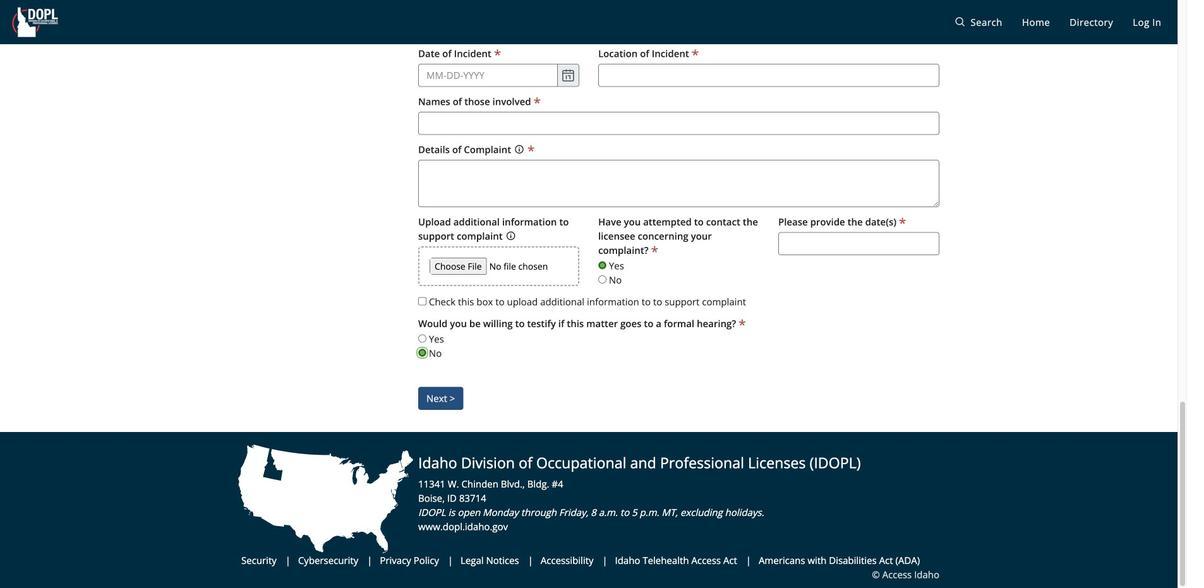 Task type: locate. For each thing, give the bounding box(es) containing it.
None text field
[[418, 112, 939, 135]]

date of incident element
[[418, 47, 501, 61]]

MM-DD-YYYY text field
[[418, 64, 558, 87]]

None file field
[[430, 258, 568, 275]]

names of those involved element
[[418, 95, 541, 109]]

None text field
[[598, 64, 939, 87], [418, 160, 939, 207], [778, 232, 939, 255], [598, 64, 939, 87], [418, 160, 939, 207], [778, 232, 939, 255]]

None checkbox
[[418, 297, 426, 306]]

None radio
[[598, 261, 606, 270], [418, 349, 426, 357], [598, 261, 606, 270], [418, 349, 426, 357]]

option group
[[598, 215, 759, 287], [418, 317, 939, 361]]

info image
[[515, 144, 524, 156]]

None radio
[[598, 276, 606, 284], [418, 335, 426, 343], [598, 276, 606, 284], [418, 335, 426, 343]]

info image
[[506, 230, 515, 242]]



Task type: describe. For each thing, give the bounding box(es) containing it.
usa map with idaho highlighted image
[[238, 445, 413, 553]]

1 vertical spatial option group
[[418, 317, 939, 361]]

location of incident element
[[598, 47, 699, 61]]

search image
[[955, 16, 965, 29]]

please provide the date(s) element
[[778, 215, 906, 229]]

0 vertical spatial option group
[[598, 215, 759, 287]]



Task type: vqa. For each thing, say whether or not it's contained in the screenshot.
the top 'City' "text field"
no



